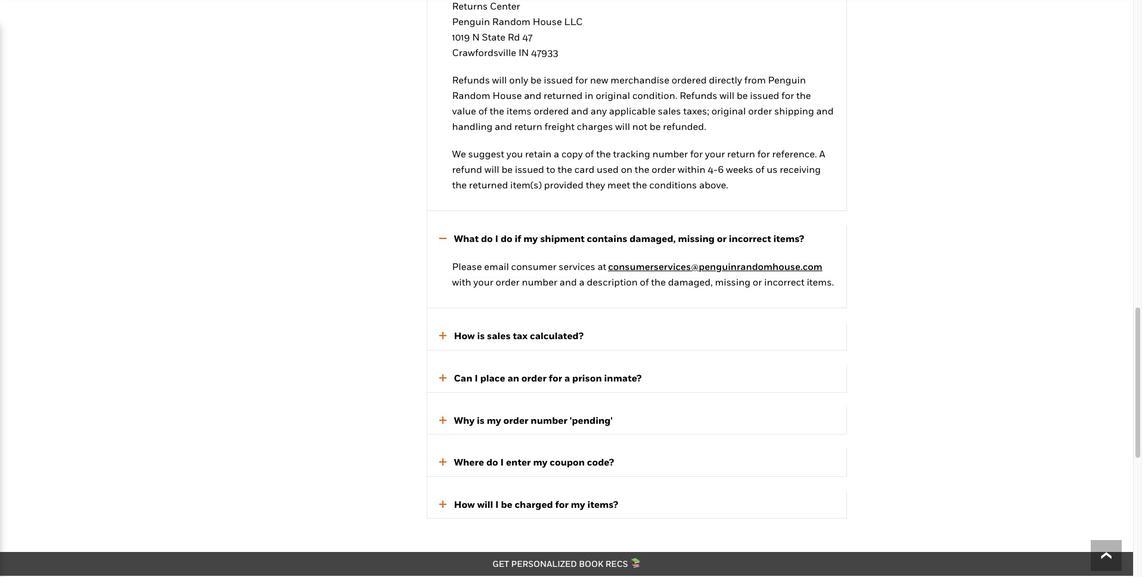 Task type: describe. For each thing, give the bounding box(es) containing it.
is for how
[[477, 330, 485, 342]]

get personalized book recs 📚 link
[[492, 559, 641, 569]]

description
[[587, 276, 638, 288]]

any
[[591, 105, 607, 117]]

1 vertical spatial ordered
[[534, 105, 569, 117]]

my inside why is my order number 'pending' link
[[487, 414, 501, 426]]

please
[[452, 260, 482, 272]]

random inside returns center penguin random house llc 1019 n state rd 47 crawfordsville in 47933
[[492, 16, 530, 27]]

and down items
[[495, 120, 512, 132]]

and right shipping
[[816, 105, 834, 117]]

reference.
[[772, 148, 817, 160]]

sales inside refunds will only be issued for new merchandise ordered directly from penguin random house and returned in original condition. refunds will be issued for the value of the items ordered and any applicable sales taxes; original order shipping and handling and return freight charges will not be refunded.
[[658, 105, 681, 117]]

to
[[546, 163, 555, 175]]

of inside refunds will only be issued for new merchandise ordered directly from penguin random house and returned in original condition. refunds will be issued for the value of the items ordered and any applicable sales taxes; original order shipping and handling and return freight charges will not be refunded.
[[478, 105, 487, 117]]

be right only
[[530, 74, 542, 86]]

be inside we suggest you retain a copy of the tracking number for your return for reference. a refund will be issued to the card used on the order within 4-6 weeks of us receiving the returned item(s) provided they meet the conditions above.
[[502, 163, 513, 175]]

recs
[[605, 559, 628, 569]]

merchandise
[[611, 74, 669, 86]]

on
[[621, 163, 633, 175]]

a
[[819, 148, 825, 160]]

why is my order number 'pending' link
[[427, 413, 834, 428]]

can i place an order for a prison inmate? link
[[427, 371, 834, 386]]

tracking
[[613, 148, 650, 160]]

calculated?
[[530, 330, 584, 342]]

can i place an order for a prison inmate?
[[454, 372, 642, 384]]

handling
[[452, 120, 493, 132]]

the right to
[[558, 163, 572, 175]]

damaged, inside please email consumer services at consumerservices@penguinrandomhouse.com with your order number and a description of the damaged, missing or incorrect items.
[[668, 276, 713, 288]]

0 vertical spatial original
[[596, 89, 630, 101]]

i for enter
[[500, 456, 504, 468]]

penguin inside refunds will only be issued for new merchandise ordered directly from penguin random house and returned in original condition. refunds will be issued for the value of the items ordered and any applicable sales taxes; original order shipping and handling and return freight charges will not be refunded.
[[768, 74, 806, 86]]

items
[[507, 105, 532, 117]]

we
[[452, 148, 466, 160]]

item(s)
[[510, 179, 542, 191]]

do left 'if'
[[501, 233, 512, 244]]

1 vertical spatial issued
[[750, 89, 779, 101]]

what
[[454, 233, 479, 244]]

us
[[767, 163, 778, 175]]

consumerservices@penguinrandomhouse.com link
[[608, 260, 822, 272]]

my inside how will i be charged for my items? link
[[571, 498, 585, 510]]

how for how is sales tax calculated?
[[454, 330, 475, 342]]

be inside how will i be charged for my items? link
[[501, 498, 512, 510]]

get
[[492, 559, 509, 569]]

returns
[[452, 0, 488, 12]]

shipment
[[540, 233, 585, 244]]

where do i enter my coupon code? link
[[427, 455, 834, 470]]

card
[[574, 163, 595, 175]]

or inside please email consumer services at consumerservices@penguinrandomhouse.com with your order number and a description of the damaged, missing or incorrect items.
[[753, 276, 762, 288]]

your inside please email consumer services at consumerservices@penguinrandomhouse.com with your order number and a description of the damaged, missing or incorrect items.
[[473, 276, 493, 288]]

how is sales tax calculated? link
[[427, 329, 834, 344]]

missing inside please email consumer services at consumerservices@penguinrandomhouse.com with your order number and a description of the damaged, missing or incorrect items.
[[715, 276, 751, 288]]

services
[[559, 260, 595, 272]]

weeks
[[726, 163, 753, 175]]

charges
[[577, 120, 613, 132]]

0 vertical spatial damaged,
[[630, 233, 676, 244]]

i for be
[[495, 498, 499, 510]]

0 vertical spatial issued
[[544, 74, 573, 86]]

of inside please email consumer services at consumerservices@penguinrandomhouse.com with your order number and a description of the damaged, missing or incorrect items.
[[640, 276, 649, 288]]

provided
[[544, 179, 583, 191]]

retain
[[525, 148, 552, 160]]

0 vertical spatial items?
[[773, 233, 804, 244]]

where
[[454, 456, 484, 468]]

place
[[480, 372, 505, 384]]

code?
[[587, 456, 614, 468]]

returns center penguin random house llc 1019 n state rd 47 crawfordsville in 47933
[[452, 0, 583, 58]]

of up the card
[[585, 148, 594, 160]]

personalized
[[511, 559, 577, 569]]

within
[[678, 163, 706, 175]]

why is my order number 'pending'
[[454, 414, 613, 426]]

will down directly
[[720, 89, 734, 101]]

of left us
[[756, 163, 765, 175]]

penguin inside returns center penguin random house llc 1019 n state rd 47 crawfordsville in 47933
[[452, 16, 490, 27]]

number for for
[[652, 148, 688, 160]]

for up within
[[690, 148, 703, 160]]

4-
[[708, 163, 718, 175]]

for left prison
[[549, 372, 562, 384]]

charged
[[515, 498, 553, 510]]

crawfordsville
[[452, 47, 516, 58]]

directly
[[709, 74, 742, 86]]

house inside returns center penguin random house llc 1019 n state rd 47 crawfordsville in 47933
[[533, 16, 562, 27]]

the down on
[[632, 179, 647, 191]]

be right not
[[650, 120, 661, 132]]

how is sales tax calculated?
[[454, 330, 584, 342]]

center
[[490, 0, 520, 12]]

1 horizontal spatial refunds
[[680, 89, 717, 101]]

above.
[[699, 179, 728, 191]]

returned inside we suggest you retain a copy of the tracking number for your return for reference. a refund will be issued to the card used on the order within 4-6 weeks of us receiving the returned item(s) provided they meet the conditions above.
[[469, 179, 508, 191]]

the inside please email consumer services at consumerservices@penguinrandomhouse.com with your order number and a description of the damaged, missing or incorrect items.
[[651, 276, 666, 288]]

why
[[454, 414, 475, 426]]

47
[[522, 31, 532, 43]]

the right on
[[635, 163, 649, 175]]

at
[[598, 260, 606, 272]]

get personalized book recs 📚
[[492, 559, 641, 569]]

random inside refunds will only be issued for new merchandise ordered directly from penguin random house and returned in original condition. refunds will be issued for the value of the items ordered and any applicable sales taxes; original order shipping and handling and return freight charges will not be refunded.
[[452, 89, 490, 101]]

for up in in the top of the page
[[575, 74, 588, 86]]

email
[[484, 260, 509, 272]]

shipping
[[774, 105, 814, 117]]

1019
[[452, 31, 470, 43]]

2 vertical spatial number
[[531, 414, 568, 426]]

1 vertical spatial original
[[711, 105, 746, 117]]

if
[[515, 233, 521, 244]]

taxes;
[[683, 105, 709, 117]]

not
[[632, 120, 647, 132]]

how for how will i be charged for my items?
[[454, 498, 475, 510]]

order inside please email consumer services at consumerservices@penguinrandomhouse.com with your order number and a description of the damaged, missing or incorrect items.
[[496, 276, 520, 288]]

47933
[[531, 47, 558, 58]]

6
[[718, 163, 724, 175]]

returned inside refunds will only be issued for new merchandise ordered directly from penguin random house and returned in original condition. refunds will be issued for the value of the items ordered and any applicable sales taxes; original order shipping and handling and return freight charges will not be refunded.
[[544, 89, 583, 101]]

used
[[597, 163, 619, 175]]

number for and
[[522, 276, 557, 288]]

0 horizontal spatial or
[[717, 233, 727, 244]]

and down in in the top of the page
[[571, 105, 588, 117]]

issued inside we suggest you retain a copy of the tracking number for your return for reference. a refund will be issued to the card used on the order within 4-6 weeks of us receiving the returned item(s) provided they meet the conditions above.
[[515, 163, 544, 175]]

house inside refunds will only be issued for new merchandise ordered directly from penguin random house and returned in original condition. refunds will be issued for the value of the items ordered and any applicable sales taxes; original order shipping and handling and return freight charges will not be refunded.
[[493, 89, 522, 101]]

conditions
[[649, 179, 697, 191]]



Task type: vqa. For each thing, say whether or not it's contained in the screenshot.
'Blitzer'
no



Task type: locate. For each thing, give the bounding box(es) containing it.
be left charged
[[501, 498, 512, 510]]

number down consumer
[[522, 276, 557, 288]]

returned down refund
[[469, 179, 508, 191]]

0 vertical spatial how
[[454, 330, 475, 342]]

or up consumerservices@penguinrandomhouse.com
[[717, 233, 727, 244]]

the right description
[[651, 276, 666, 288]]

incorrect left items.
[[764, 276, 805, 288]]

order inside can i place an order for a prison inmate? link
[[521, 372, 547, 384]]

contains
[[587, 233, 627, 244]]

where do i enter my coupon code?
[[454, 456, 614, 468]]

0 vertical spatial number
[[652, 148, 688, 160]]

my right enter
[[533, 456, 548, 468]]

your up 4-
[[705, 148, 725, 160]]

1 vertical spatial number
[[522, 276, 557, 288]]

1 how from the top
[[454, 330, 475, 342]]

1 vertical spatial returned
[[469, 179, 508, 191]]

1 vertical spatial is
[[477, 414, 485, 426]]

0 vertical spatial your
[[705, 148, 725, 160]]

0 horizontal spatial house
[[493, 89, 522, 101]]

1 vertical spatial return
[[727, 148, 755, 160]]

original down directly
[[711, 105, 746, 117]]

refund
[[452, 163, 482, 175]]

consumer
[[511, 260, 556, 272]]

you
[[507, 148, 523, 160]]

do right the what
[[481, 233, 493, 244]]

prison
[[572, 372, 602, 384]]

1 horizontal spatial items?
[[773, 233, 804, 244]]

1 horizontal spatial sales
[[658, 105, 681, 117]]

0 vertical spatial refunds
[[452, 74, 490, 86]]

return inside we suggest you retain a copy of the tracking number for your return for reference. a refund will be issued to the card used on the order within 4-6 weeks of us receiving the returned item(s) provided they meet the conditions above.
[[727, 148, 755, 160]]

order
[[748, 105, 772, 117], [652, 163, 676, 175], [496, 276, 520, 288], [521, 372, 547, 384], [503, 414, 528, 426]]

0 horizontal spatial random
[[452, 89, 490, 101]]

1 horizontal spatial missing
[[715, 276, 751, 288]]

number inside please email consumer services at consumerservices@penguinrandomhouse.com with your order number and a description of the damaged, missing or incorrect items.
[[522, 276, 557, 288]]

items.
[[807, 276, 834, 288]]

1 horizontal spatial or
[[753, 276, 762, 288]]

be
[[530, 74, 542, 86], [737, 89, 748, 101], [650, 120, 661, 132], [502, 163, 513, 175], [501, 498, 512, 510]]

we suggest you retain a copy of the tracking number for your return for reference. a refund will be issued to the card used on the order within 4-6 weeks of us receiving the returned item(s) provided they meet the conditions above.
[[452, 148, 825, 191]]

an
[[508, 372, 519, 384]]

my
[[524, 233, 538, 244], [487, 414, 501, 426], [533, 456, 548, 468], [571, 498, 585, 510]]

1 vertical spatial or
[[753, 276, 762, 288]]

1 vertical spatial refunds
[[680, 89, 717, 101]]

my right 'if'
[[524, 233, 538, 244]]

of right description
[[640, 276, 649, 288]]

random up value
[[452, 89, 490, 101]]

2 how from the top
[[454, 498, 475, 510]]

order up enter
[[503, 414, 528, 426]]

my inside where do i enter my coupon code? link
[[533, 456, 548, 468]]

do for enter
[[486, 456, 498, 468]]

rd
[[508, 31, 520, 43]]

for up us
[[757, 148, 770, 160]]

will
[[492, 74, 507, 86], [720, 89, 734, 101], [615, 120, 630, 132], [484, 163, 499, 175], [477, 498, 493, 510]]

order up conditions
[[652, 163, 676, 175]]

damaged, down consumerservices@penguinrandomhouse.com link
[[668, 276, 713, 288]]

random up rd
[[492, 16, 530, 27]]

original down new
[[596, 89, 630, 101]]

my right why on the bottom left of the page
[[487, 414, 501, 426]]

0 horizontal spatial sales
[[487, 330, 511, 342]]

damaged, up please email consumer services at consumerservices@penguinrandomhouse.com with your order number and a description of the damaged, missing or incorrect items.
[[630, 233, 676, 244]]

0 vertical spatial a
[[554, 148, 559, 160]]

will down where
[[477, 498, 493, 510]]

a left copy
[[554, 148, 559, 160]]

1 horizontal spatial house
[[533, 16, 562, 27]]

order inside why is my order number 'pending' link
[[503, 414, 528, 426]]

1 horizontal spatial random
[[492, 16, 530, 27]]

1 vertical spatial a
[[579, 276, 585, 288]]

sales down condition.
[[658, 105, 681, 117]]

number inside we suggest you retain a copy of the tracking number for your return for reference. a refund will be issued to the card used on the order within 4-6 weeks of us receiving the returned item(s) provided they meet the conditions above.
[[652, 148, 688, 160]]

the left items
[[490, 105, 504, 117]]

2 horizontal spatial a
[[579, 276, 585, 288]]

2 vertical spatial issued
[[515, 163, 544, 175]]

for
[[575, 74, 588, 86], [782, 89, 794, 101], [690, 148, 703, 160], [757, 148, 770, 160], [549, 372, 562, 384], [555, 498, 569, 510]]

what do i do if my shipment contains damaged, missing or incorrect items?
[[454, 233, 804, 244]]

n
[[472, 31, 480, 43]]

return up weeks
[[727, 148, 755, 160]]

is
[[477, 330, 485, 342], [477, 414, 485, 426]]

how will i be charged for my items?
[[454, 498, 618, 510]]

and inside please email consumer services at consumerservices@penguinrandomhouse.com with your order number and a description of the damaged, missing or incorrect items.
[[560, 276, 577, 288]]

tax
[[513, 330, 528, 342]]

1 vertical spatial penguin
[[768, 74, 806, 86]]

1 horizontal spatial your
[[705, 148, 725, 160]]

0 horizontal spatial ordered
[[534, 105, 569, 117]]

the up shipping
[[796, 89, 811, 101]]

the
[[796, 89, 811, 101], [490, 105, 504, 117], [596, 148, 611, 160], [558, 163, 572, 175], [635, 163, 649, 175], [452, 179, 467, 191], [632, 179, 647, 191], [651, 276, 666, 288]]

house
[[533, 16, 562, 27], [493, 89, 522, 101]]

damaged,
[[630, 233, 676, 244], [668, 276, 713, 288]]

a down services
[[579, 276, 585, 288]]

1 horizontal spatial penguin
[[768, 74, 806, 86]]

1 vertical spatial your
[[473, 276, 493, 288]]

house down only
[[493, 89, 522, 101]]

refunds down crawfordsville
[[452, 74, 490, 86]]

incorrect
[[729, 233, 771, 244], [764, 276, 805, 288]]

order inside refunds will only be issued for new merchandise ordered directly from penguin random house and returned in original condition. refunds will be issued for the value of the items ordered and any applicable sales taxes; original order shipping and handling and return freight charges will not be refunded.
[[748, 105, 772, 117]]

i left charged
[[495, 498, 499, 510]]

📚
[[630, 559, 641, 569]]

1 vertical spatial missing
[[715, 276, 751, 288]]

0 vertical spatial or
[[717, 233, 727, 244]]

items?
[[773, 233, 804, 244], [588, 498, 618, 510]]

1 horizontal spatial return
[[727, 148, 755, 160]]

is right why on the bottom left of the page
[[477, 414, 485, 426]]

from
[[744, 74, 766, 86]]

1 vertical spatial sales
[[487, 330, 511, 342]]

will inside we suggest you retain a copy of the tracking number for your return for reference. a refund will be issued to the card used on the order within 4-6 weeks of us receiving the returned item(s) provided they meet the conditions above.
[[484, 163, 499, 175]]

0 vertical spatial is
[[477, 330, 485, 342]]

is left tax
[[477, 330, 485, 342]]

0 vertical spatial incorrect
[[729, 233, 771, 244]]

the down refund
[[452, 179, 467, 191]]

issued up item(s)
[[515, 163, 544, 175]]

order right an
[[521, 372, 547, 384]]

is for why
[[477, 414, 485, 426]]

for up shipping
[[782, 89, 794, 101]]

meet
[[607, 179, 630, 191]]

order down the email on the top left
[[496, 276, 520, 288]]

enter
[[506, 456, 531, 468]]

will down suggest on the top of page
[[484, 163, 499, 175]]

the up used
[[596, 148, 611, 160]]

order inside we suggest you retain a copy of the tracking number for your return for reference. a refund will be issued to the card used on the order within 4-6 weeks of us receiving the returned item(s) provided they meet the conditions above.
[[652, 163, 676, 175]]

number up within
[[652, 148, 688, 160]]

condition.
[[632, 89, 677, 101]]

issued down from
[[750, 89, 779, 101]]

in
[[585, 89, 593, 101]]

inmate?
[[604, 372, 642, 384]]

i right the can
[[475, 372, 478, 384]]

0 vertical spatial sales
[[658, 105, 681, 117]]

sales left tax
[[487, 330, 511, 342]]

1 vertical spatial incorrect
[[764, 276, 805, 288]]

a inside please email consumer services at consumerservices@penguinrandomhouse.com with your order number and a description of the damaged, missing or incorrect items.
[[579, 276, 585, 288]]

original
[[596, 89, 630, 101], [711, 105, 746, 117]]

consumerservices@penguinrandomhouse.com
[[608, 260, 822, 272]]

state
[[482, 31, 506, 43]]

missing up consumerservices@penguinrandomhouse.com link
[[678, 233, 715, 244]]

penguin
[[452, 16, 490, 27], [768, 74, 806, 86]]

0 horizontal spatial your
[[473, 276, 493, 288]]

new
[[590, 74, 608, 86]]

1 horizontal spatial returned
[[544, 89, 583, 101]]

issued down 47933
[[544, 74, 573, 86]]

how
[[454, 330, 475, 342], [454, 498, 475, 510]]

refunds
[[452, 74, 490, 86], [680, 89, 717, 101]]

1 vertical spatial damaged,
[[668, 276, 713, 288]]

and down services
[[560, 276, 577, 288]]

0 horizontal spatial return
[[514, 120, 542, 132]]

penguin up shipping
[[768, 74, 806, 86]]

book
[[579, 559, 603, 569]]

incorrect inside please email consumer services at consumerservices@penguinrandomhouse.com with your order number and a description of the damaged, missing or incorrect items.
[[764, 276, 805, 288]]

0 horizontal spatial penguin
[[452, 16, 490, 27]]

ordered up the taxes;
[[672, 74, 707, 86]]

and up items
[[524, 89, 541, 101]]

1 horizontal spatial ordered
[[672, 74, 707, 86]]

my down coupon
[[571, 498, 585, 510]]

llc
[[564, 16, 583, 27]]

missing
[[678, 233, 715, 244], [715, 276, 751, 288]]

0 vertical spatial ordered
[[672, 74, 707, 86]]

0 vertical spatial return
[[514, 120, 542, 132]]

0 vertical spatial missing
[[678, 233, 715, 244]]

1 horizontal spatial original
[[711, 105, 746, 117]]

your inside we suggest you retain a copy of the tracking number for your return for reference. a refund will be issued to the card used on the order within 4-6 weeks of us receiving the returned item(s) provided they meet the conditions above.
[[705, 148, 725, 160]]

0 horizontal spatial refunds
[[452, 74, 490, 86]]

value
[[452, 105, 476, 117]]

return down items
[[514, 120, 542, 132]]

missing down consumerservices@penguinrandomhouse.com
[[715, 276, 751, 288]]

returned left in in the top of the page
[[544, 89, 583, 101]]

0 horizontal spatial returned
[[469, 179, 508, 191]]

or down consumerservices@penguinrandomhouse.com
[[753, 276, 762, 288]]

1 vertical spatial random
[[452, 89, 490, 101]]

'pending'
[[570, 414, 613, 426]]

i left enter
[[500, 456, 504, 468]]

my inside what do i do if my shipment contains damaged, missing or incorrect items? link
[[524, 233, 538, 244]]

how up the can
[[454, 330, 475, 342]]

how down where
[[454, 498, 475, 510]]

1 vertical spatial how
[[454, 498, 475, 510]]

with
[[452, 276, 471, 288]]

order down from
[[748, 105, 772, 117]]

1 vertical spatial items?
[[588, 498, 618, 510]]

be down from
[[737, 89, 748, 101]]

only
[[509, 74, 528, 86]]

0 horizontal spatial original
[[596, 89, 630, 101]]

0 horizontal spatial a
[[554, 148, 559, 160]]

a inside we suggest you retain a copy of the tracking number for your return for reference. a refund will be issued to the card used on the order within 4-6 weeks of us receiving the returned item(s) provided they meet the conditions above.
[[554, 148, 559, 160]]

refunds will only be issued for new merchandise ordered directly from penguin random house and returned in original condition. refunds will be issued for the value of the items ordered and any applicable sales taxes; original order shipping and handling and return freight charges will not be refunded.
[[452, 74, 834, 132]]

refunds up the taxes;
[[680, 89, 717, 101]]

of right value
[[478, 105, 487, 117]]

0 vertical spatial random
[[492, 16, 530, 27]]

ordered up freight
[[534, 105, 569, 117]]

they
[[586, 179, 605, 191]]

0 vertical spatial penguin
[[452, 16, 490, 27]]

how will i be charged for my items? link
[[427, 497, 834, 512]]

0 horizontal spatial missing
[[678, 233, 715, 244]]

random
[[492, 16, 530, 27], [452, 89, 490, 101]]

please email consumer services at consumerservices@penguinrandomhouse.com with your order number and a description of the damaged, missing or incorrect items.
[[452, 260, 834, 288]]

0 horizontal spatial items?
[[588, 498, 618, 510]]

1 horizontal spatial a
[[564, 372, 570, 384]]

number
[[652, 148, 688, 160], [522, 276, 557, 288], [531, 414, 568, 426]]

suggest
[[468, 148, 504, 160]]

i for do
[[495, 233, 498, 244]]

in
[[519, 47, 529, 58]]

incorrect up consumerservices@penguinrandomhouse.com
[[729, 233, 771, 244]]

0 vertical spatial returned
[[544, 89, 583, 101]]

applicable
[[609, 105, 656, 117]]

returned
[[544, 89, 583, 101], [469, 179, 508, 191]]

i left 'if'
[[495, 233, 498, 244]]

your down the email on the top left
[[473, 276, 493, 288]]

will left not
[[615, 120, 630, 132]]

a left prison
[[564, 372, 570, 384]]

2 vertical spatial a
[[564, 372, 570, 384]]

will left only
[[492, 74, 507, 86]]

penguin down returns at the left
[[452, 16, 490, 27]]

number down can i place an order for a prison inmate?
[[531, 414, 568, 426]]

1 vertical spatial house
[[493, 89, 522, 101]]

copy
[[561, 148, 583, 160]]

return inside refunds will only be issued for new merchandise ordered directly from penguin random house and returned in original condition. refunds will be issued for the value of the items ordered and any applicable sales taxes; original order shipping and handling and return freight charges will not be refunded.
[[514, 120, 542, 132]]

i
[[495, 233, 498, 244], [475, 372, 478, 384], [500, 456, 504, 468], [495, 498, 499, 510]]

0 vertical spatial house
[[533, 16, 562, 27]]

house left llc
[[533, 16, 562, 27]]

do for do
[[481, 233, 493, 244]]

return
[[514, 120, 542, 132], [727, 148, 755, 160]]

what do i do if my shipment contains damaged, missing or incorrect items? link
[[427, 231, 834, 247]]

or
[[717, 233, 727, 244], [753, 276, 762, 288]]

do right where
[[486, 456, 498, 468]]

coupon
[[550, 456, 585, 468]]

be down you in the top of the page
[[502, 163, 513, 175]]

refunded.
[[663, 120, 706, 132]]

for right charged
[[555, 498, 569, 510]]



